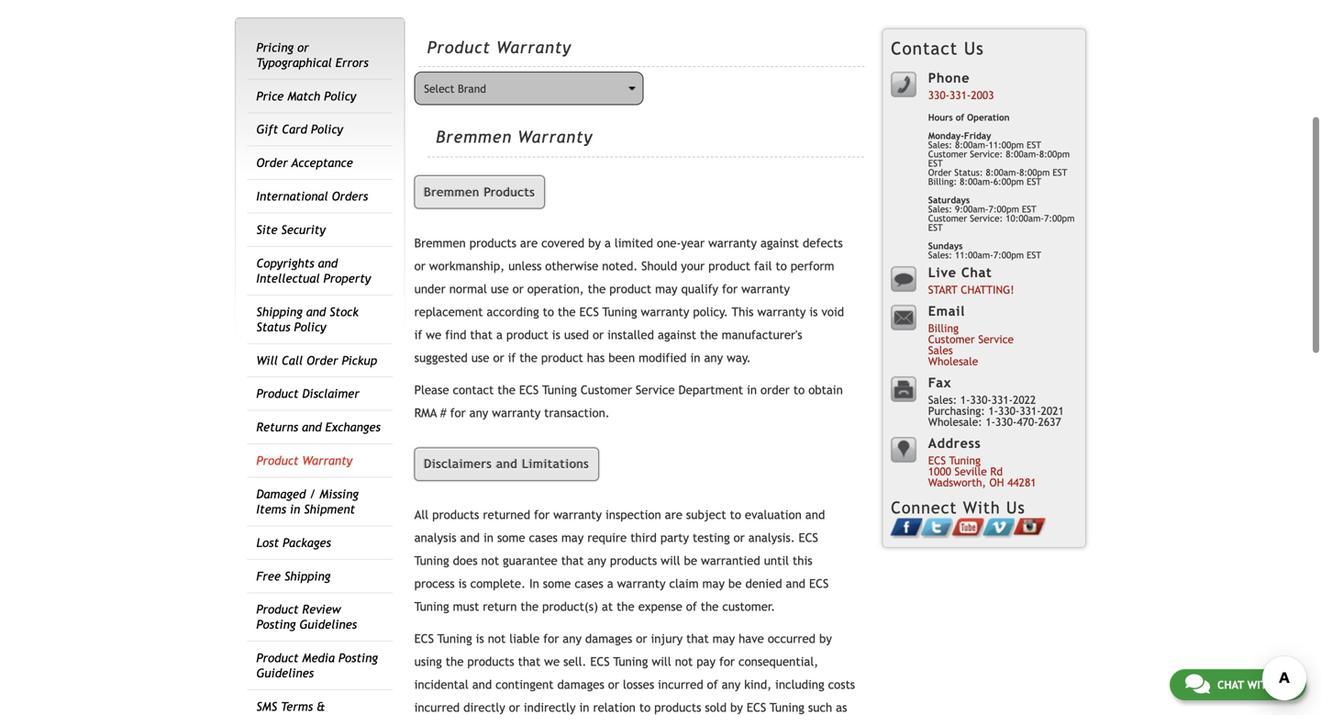 Task type: describe. For each thing, give the bounding box(es) containing it.
may inside ecs tuning is not liable for any damages or injury that may have occurred by using the products that we sell. ecs tuning will not pay for consequential, incidental and contingent damages or losses incurred of any kind, including costs incurred directly or indirectly in relation to products sold by ecs tuning such
[[713, 632, 735, 646]]

is left used
[[552, 328, 561, 342]]

0 vertical spatial 8:00pm
[[1040, 149, 1070, 159]]

the down in
[[521, 600, 539, 614]]

posting for product media posting guidelines
[[339, 651, 378, 665]]

all
[[415, 508, 429, 522]]

way.
[[727, 351, 751, 365]]

pay
[[697, 655, 716, 669]]

0 vertical spatial a
[[605, 236, 611, 250]]

shipping inside 'shipping and stock status policy'
[[256, 305, 303, 319]]

warranty inside the please contact the ecs tuning customer service department in order to obtain rma # for any warranty transaction.
[[492, 406, 541, 420]]

we inside bremmen products are covered by a limited one-year warranty against defects or workmanship, unless otherwise noted. should your product fail to perform under normal use or operation, the product may qualify for warranty replacement according to the ecs tuning warranty policy. this warranty is void if we find that a product is used or installed against the manufacturer's suggested use or if the product has been modified in any way.
[[426, 328, 442, 342]]

to down operation,
[[543, 305, 554, 319]]

1 vertical spatial shipping
[[285, 569, 331, 583]]

not inside "all products returned for warranty inspection are subject to evaluation and analysis and in some cases may require third party testing or analysis. ecs tuning does not guarantee that any products will be warrantied until this process is complete. in some cases a warranty claim may be denied and ecs tuning must return the product(s) at the expense of the customer."
[[482, 554, 499, 568]]

ecs inside bremmen products are covered by a limited one-year warranty against defects or workmanship, unless otherwise noted. should your product fail to perform under normal use or operation, the product may qualify for warranty replacement according to the ecs tuning warranty policy. this warranty is void if we find that a product is used or installed against the manufacturer's suggested use or if the product has been modified in any way.
[[580, 305, 599, 319]]

1 horizontal spatial product warranty
[[427, 38, 572, 57]]

product down "according"
[[507, 328, 549, 342]]

for right 'pay'
[[720, 655, 735, 669]]

11:00am-
[[956, 250, 994, 260]]

of inside ecs tuning is not liable for any damages or injury that may have occurred by using the products that we sell. ecs tuning will not pay for consequential, incidental and contingent damages or losses incurred of any kind, including costs incurred directly or indirectly in relation to products sold by ecs tuning such
[[707, 678, 718, 692]]

to right fail
[[776, 259, 787, 273]]

tuning down including
[[770, 701, 805, 715]]

review
[[302, 602, 341, 617]]

order inside hours of operation monday-friday sales: 8:00am-11:00pm est customer service: 8:00am-8:00pm est order status: 8:00am-8:00pm est billing: 8:00am-6:00pm est saturdays sales: 9:00am-7:00pm est customer service: 10:00am-7:00pm est sundays sales: 11:00am-7:00pm est
[[929, 167, 952, 178]]

order
[[761, 383, 790, 397]]

consequential,
[[739, 655, 819, 669]]

the down the noted.
[[588, 282, 606, 296]]

require
[[588, 531, 627, 545]]

products left sold
[[655, 701, 702, 715]]

shipment
[[304, 502, 355, 516]]

1000
[[929, 465, 952, 478]]

1- up wholesale:
[[961, 393, 971, 406]]

terms
[[281, 700, 313, 714]]

1 vertical spatial chat
[[1218, 678, 1245, 691]]

1 horizontal spatial order
[[307, 353, 338, 367]]

1 horizontal spatial cases
[[575, 577, 604, 591]]

1 vertical spatial if
[[508, 351, 516, 365]]

bremmen for bremmen warranty
[[436, 127, 512, 146]]

8:00am- down "11:00pm"
[[986, 167, 1020, 178]]

match
[[288, 89, 321, 103]]

any inside "all products returned for warranty inspection are subject to evaluation and analysis and in some cases may require third party testing or analysis. ecs tuning does not guarantee that any products will be warrantied until this process is complete. in some cases a warranty claim may be denied and ecs tuning must return the product(s) at the expense of the customer."
[[588, 554, 607, 568]]

costs
[[829, 678, 856, 692]]

in inside bremmen products are covered by a limited one-year warranty against defects or workmanship, unless otherwise noted. should your product fail to perform under normal use or operation, the product may qualify for warranty replacement according to the ecs tuning warranty policy. this warranty is void if we find that a product is used or installed against the manufacturer's suggested use or if the product has been modified in any way.
[[691, 351, 701, 365]]

policy for gift card policy
[[311, 122, 343, 137]]

1 horizontal spatial be
[[729, 577, 742, 591]]

customer.
[[723, 600, 776, 614]]

product down used
[[542, 351, 584, 365]]

year
[[681, 236, 705, 250]]

1- left 2022
[[989, 404, 999, 417]]

site
[[256, 223, 278, 237]]

for inside "all products returned for warranty inspection are subject to evaluation and analysis and in some cases may require third party testing or analysis. ecs tuning does not guarantee that any products will be warrantied until this process is complete. in some cases a warranty claim may be denied and ecs tuning must return the product(s) at the expense of the customer."
[[534, 508, 550, 522]]

product left fail
[[709, 259, 751, 273]]

card
[[282, 122, 307, 137]]

any left kind,
[[722, 678, 741, 692]]

a inside "all products returned for warranty inspection are subject to evaluation and analysis and in some cases may require third party testing or analysis. ecs tuning does not guarantee that any products will be warrantied until this process is complete. in some cases a warranty claim may be denied and ecs tuning must return the product(s) at the expense of the customer."
[[607, 577, 614, 591]]

or up contact
[[493, 351, 505, 365]]

and down this
[[786, 577, 806, 591]]

lost packages
[[256, 536, 331, 550]]

phone 330-331-2003
[[929, 70, 995, 101]]

and down product disclaimer 'link'
[[302, 420, 322, 434]]

guidelines for review
[[300, 618, 357, 632]]

0 horizontal spatial against
[[658, 328, 697, 342]]

posting for product review posting guidelines
[[256, 618, 296, 632]]

/
[[310, 487, 316, 501]]

the down "according"
[[520, 351, 538, 365]]

ecs up this
[[799, 531, 819, 545]]

acceptance
[[291, 156, 353, 170]]

that inside bremmen products are covered by a limited one-year warranty against defects or workmanship, unless otherwise noted. should your product fail to perform under normal use or operation, the product may qualify for warranty replacement according to the ecs tuning warranty policy. this warranty is void if we find that a product is used or installed against the manufacturer's suggested use or if the product has been modified in any way.
[[470, 328, 493, 342]]

analysis.
[[749, 531, 796, 545]]

packages
[[283, 536, 331, 550]]

1 vertical spatial product warranty
[[256, 454, 353, 468]]

may left require
[[562, 531, 584, 545]]

call
[[282, 353, 303, 367]]

tuning inside address ecs tuning 1000 seville rd wadsworth, oh 44281
[[950, 454, 981, 467]]

operation,
[[528, 282, 584, 296]]

7:00pm down 10:00am-
[[994, 250, 1025, 260]]

returned
[[483, 508, 531, 522]]

order acceptance link
[[256, 156, 353, 170]]

product media posting guidelines
[[256, 651, 378, 680]]

in inside "all products returned for warranty inspection are subject to evaluation and analysis and in some cases may require third party testing or analysis. ecs tuning does not guarantee that any products will be warrantied until this process is complete. in some cases a warranty claim may be denied and ecs tuning must return the product(s) at the expense of the customer."
[[484, 531, 494, 545]]

may down warrantied
[[703, 577, 725, 591]]

ecs down kind,
[[747, 701, 767, 715]]

tuning down process
[[415, 600, 449, 614]]

unless
[[509, 259, 542, 273]]

modified
[[639, 351, 687, 365]]

product down the noted.
[[610, 282, 652, 296]]

8:00am- up 6:00pm
[[1006, 149, 1040, 159]]

fail
[[755, 259, 772, 273]]

the inside the please contact the ecs tuning customer service department in order to obtain rma # for any warranty transaction.
[[498, 383, 516, 397]]

or left injury
[[636, 632, 648, 646]]

evaluation
[[745, 508, 802, 522]]

please
[[415, 383, 449, 397]]

policy.
[[693, 305, 729, 319]]

by inside bremmen products are covered by a limited one-year warranty against defects or workmanship, unless otherwise noted. should your product fail to perform under normal use or operation, the product may qualify for warranty replacement according to the ecs tuning warranty policy. this warranty is void if we find that a product is used or installed against the manufacturer's suggested use or if the product has been modified in any way.
[[589, 236, 601, 250]]

is left void
[[810, 305, 818, 319]]

warranty up installed
[[641, 305, 690, 319]]

products up analysis
[[433, 508, 480, 522]]

and left limitations
[[497, 457, 518, 471]]

workmanship,
[[429, 259, 505, 273]]

guidelines for media
[[256, 666, 314, 680]]

the down policy.
[[700, 328, 718, 342]]

does
[[453, 554, 478, 568]]

this
[[732, 305, 754, 319]]

returns and exchanges
[[256, 420, 381, 434]]

disclaimer
[[302, 387, 360, 401]]

warranty up fail
[[709, 236, 757, 250]]

hours
[[929, 112, 954, 123]]

chat inside live chat start chatting!
[[962, 265, 993, 280]]

intellectual
[[256, 271, 320, 285]]

find
[[445, 328, 467, 342]]

for right the liable
[[544, 632, 559, 646]]

operation
[[968, 112, 1010, 123]]

according
[[487, 305, 539, 319]]

in inside the please contact the ecs tuning customer service department in order to obtain rma # for any warranty transaction.
[[747, 383, 757, 397]]

44281
[[1008, 476, 1037, 489]]

errors
[[336, 55, 369, 70]]

that up contingent
[[518, 655, 541, 669]]

free shipping
[[256, 569, 331, 583]]

8:00am- up 9:00am-
[[960, 176, 994, 187]]

directly
[[464, 701, 506, 715]]

start
[[929, 283, 958, 296]]

sms terms & conditions
[[256, 700, 325, 715]]

subject
[[687, 508, 727, 522]]

products down the liable
[[468, 655, 515, 669]]

330- down 2022
[[996, 415, 1017, 428]]

ecs right sell.
[[591, 655, 610, 669]]

ecs inside address ecs tuning 1000 seville rd wadsworth, oh 44281
[[929, 454, 947, 467]]

wholesale link
[[929, 355, 979, 368]]

gift
[[256, 122, 278, 137]]

customer inside email billing customer service sales wholesale
[[929, 333, 976, 345]]

pricing or typographical errors
[[256, 40, 369, 70]]

in inside damaged / missing items in shipment
[[290, 502, 300, 516]]

0 horizontal spatial if
[[415, 328, 423, 342]]

product review posting guidelines link
[[256, 602, 357, 632]]

1 horizontal spatial 331-
[[992, 393, 1014, 406]]

status:
[[955, 167, 984, 178]]

party
[[661, 531, 689, 545]]

330- left 2637
[[999, 404, 1020, 417]]

2 service: from the top
[[971, 213, 1004, 223]]

0 vertical spatial incurred
[[658, 678, 704, 692]]

is inside ecs tuning is not liable for any damages or injury that may have occurred by using the products that we sell. ecs tuning will not pay for consequential, incidental and contingent damages or losses incurred of any kind, including costs incurred directly or indirectly in relation to products sold by ecs tuning such
[[476, 632, 484, 646]]

warranty up manufacturer's
[[758, 305, 806, 319]]

us for chat
[[1279, 678, 1292, 691]]

product for product review posting guidelines link
[[256, 602, 299, 617]]

warranty up require
[[554, 508, 602, 522]]

to inside ecs tuning is not liable for any damages or injury that may have occurred by using the products that we sell. ecs tuning will not pay for consequential, incidental and contingent damages or losses incurred of any kind, including costs incurred directly or indirectly in relation to products sold by ecs tuning such
[[640, 701, 651, 715]]

any up sell.
[[563, 632, 582, 646]]

tuning inside the please contact the ecs tuning customer service department in order to obtain rma # for any warranty transaction.
[[543, 383, 577, 397]]

void
[[822, 305, 845, 319]]

will inside ecs tuning is not liable for any damages or injury that may have occurred by using the products that we sell. ecs tuning will not pay for consequential, incidental and contingent damages or losses incurred of any kind, including costs incurred directly or indirectly in relation to products sold by ecs tuning such
[[652, 655, 672, 669]]

select brand
[[424, 82, 486, 95]]

is inside "all products returned for warranty inspection are subject to evaluation and analysis and in some cases may require third party testing or analysis. ecs tuning does not guarantee that any products will be warrantied until this process is complete. in some cases a warranty claim may be denied and ecs tuning must return the product(s) at the expense of the customer."
[[459, 577, 467, 591]]

site security
[[256, 223, 326, 237]]

2 sales: from the top
[[929, 204, 953, 214]]

that up 'pay'
[[687, 632, 709, 646]]

the up used
[[558, 305, 576, 319]]

limited
[[615, 236, 654, 250]]

1- right wholesale:
[[986, 415, 996, 428]]

7:00pm right 9:00am-
[[1045, 213, 1075, 223]]

obtain
[[809, 383, 843, 397]]

replacement
[[415, 305, 483, 319]]

1 vertical spatial warranty
[[518, 127, 593, 146]]

address
[[929, 436, 982, 451]]

have
[[739, 632, 765, 646]]

damaged
[[256, 487, 306, 501]]

suggested
[[415, 351, 468, 365]]

330- inside phone 330-331-2003
[[929, 88, 950, 101]]

manufacturer's
[[722, 328, 803, 342]]

will call order pickup
[[256, 353, 377, 367]]

seville
[[955, 465, 988, 478]]

0 vertical spatial warranty
[[497, 38, 572, 57]]

security
[[281, 223, 326, 237]]

8:00am- up status:
[[956, 139, 989, 150]]

warranty down fail
[[742, 282, 790, 296]]

may inside bremmen products are covered by a limited one-year warranty against defects or workmanship, unless otherwise noted. should your product fail to perform under normal use or operation, the product may qualify for warranty replacement according to the ecs tuning warranty policy. this warranty is void if we find that a product is used or installed against the manufacturer's suggested use or if the product has been modified in any way.
[[656, 282, 678, 296]]

defects
[[803, 236, 843, 250]]

or inside pricing or typographical errors
[[297, 40, 309, 55]]

chatting!
[[961, 283, 1015, 296]]

1 sales: from the top
[[929, 139, 953, 150]]

disclaimers
[[424, 457, 492, 471]]

and up "does"
[[460, 531, 480, 545]]

470-
[[1017, 415, 1039, 428]]

or right used
[[593, 328, 604, 342]]

product media posting guidelines link
[[256, 651, 378, 680]]



Task type: locate. For each thing, give the bounding box(es) containing it.
warranty up expense
[[617, 577, 666, 591]]

damages down sell.
[[558, 678, 605, 692]]

0 horizontal spatial service
[[636, 383, 675, 397]]

any inside bremmen products are covered by a limited one-year warranty against defects or workmanship, unless otherwise noted. should your product fail to perform under normal use or operation, the product may qualify for warranty replacement according to the ecs tuning warranty policy. this warranty is void if we find that a product is used or installed against the manufacturer's suggested use or if the product has been modified in any way.
[[705, 351, 723, 365]]

wholesale:
[[929, 415, 983, 428]]

fax
[[929, 375, 952, 390]]

2 vertical spatial warranty
[[302, 454, 353, 468]]

0 vertical spatial use
[[491, 282, 509, 296]]

gift card policy
[[256, 122, 343, 137]]

if down "according"
[[508, 351, 516, 365]]

contact us
[[892, 38, 985, 58]]

in
[[530, 577, 540, 591]]

against
[[761, 236, 800, 250], [658, 328, 697, 342]]

of inside hours of operation monday-friday sales: 8:00am-11:00pm est customer service: 8:00am-8:00pm est order status: 8:00am-8:00pm est billing: 8:00am-6:00pm est saturdays sales: 9:00am-7:00pm est customer service: 10:00am-7:00pm est sundays sales: 11:00am-7:00pm est
[[956, 112, 965, 123]]

posting inside product media posting guidelines
[[339, 651, 378, 665]]

2 vertical spatial a
[[607, 577, 614, 591]]

us inside chat with us link
[[1279, 678, 1292, 691]]

bremmen products are covered by a limited one-year warranty against defects or workmanship, unless otherwise noted. should your product fail to perform under normal use or operation, the product may qualify for warranty replacement according to the ecs tuning warranty policy. this warranty is void if we find that a product is used or installed against the manufacturer's suggested use or if the product has been modified in any way.
[[415, 236, 845, 365]]

for inside bremmen products are covered by a limited one-year warranty against defects or workmanship, unless otherwise noted. should your product fail to perform under normal use or operation, the product may qualify for warranty replacement according to the ecs tuning warranty policy. this warranty is void if we find that a product is used or installed against the manufacturer's suggested use or if the product has been modified in any way.
[[722, 282, 738, 296]]

sales: inside fax sales: 1-330-331-2022 purchasing: 1-330-331-2021 wholesale: 1-330-470-2637
[[929, 393, 958, 406]]

3 sales: from the top
[[929, 250, 953, 260]]

and inside 'shipping and stock status policy'
[[306, 305, 326, 319]]

price
[[256, 89, 284, 103]]

1 horizontal spatial chat
[[1218, 678, 1245, 691]]

products
[[470, 236, 517, 250], [433, 508, 480, 522], [610, 554, 657, 568], [468, 655, 515, 669], [655, 701, 702, 715]]

0 horizontal spatial posting
[[256, 618, 296, 632]]

losses
[[623, 678, 655, 692]]

service inside the please contact the ecs tuning customer service department in order to obtain rma # for any warranty transaction.
[[636, 383, 675, 397]]

product down free
[[256, 602, 299, 617]]

billing
[[929, 322, 959, 334]]

exchanges
[[325, 420, 381, 434]]

not left the liable
[[488, 632, 506, 646]]

1 vertical spatial against
[[658, 328, 697, 342]]

0 vertical spatial service:
[[971, 149, 1004, 159]]

1 vertical spatial will
[[652, 655, 672, 669]]

any down contact
[[470, 406, 489, 420]]

0 vertical spatial not
[[482, 554, 499, 568]]

a down "according"
[[497, 328, 503, 342]]

or up typographical
[[297, 40, 309, 55]]

1 horizontal spatial we
[[545, 655, 560, 669]]

chat with us
[[1218, 678, 1292, 691]]

1 horizontal spatial use
[[491, 282, 509, 296]]

with
[[964, 498, 1001, 517]]

customer inside the please contact the ecs tuning customer service department in order to obtain rma # for any warranty transaction.
[[581, 383, 632, 397]]

0 horizontal spatial be
[[684, 554, 698, 568]]

or down contingent
[[509, 701, 520, 715]]

tuning down must
[[438, 632, 472, 646]]

0 vertical spatial be
[[684, 554, 698, 568]]

1 vertical spatial by
[[820, 632, 833, 646]]

or inside "all products returned for warranty inspection are subject to evaluation and analysis and in some cases may require third party testing or analysis. ecs tuning does not guarantee that any products will be warrantied until this process is complete. in some cases a warranty claim may be denied and ecs tuning must return the product(s) at the expense of the customer."
[[734, 531, 745, 545]]

be up claim
[[684, 554, 698, 568]]

0 vertical spatial if
[[415, 328, 423, 342]]

1-
[[961, 393, 971, 406], [989, 404, 999, 417], [986, 415, 996, 428]]

warranty up bremmen warranty
[[497, 38, 572, 57]]

0 vertical spatial we
[[426, 328, 442, 342]]

0 horizontal spatial use
[[472, 351, 490, 365]]

if up suggested
[[415, 328, 423, 342]]

ecs
[[580, 305, 599, 319], [519, 383, 539, 397], [929, 454, 947, 467], [799, 531, 819, 545], [810, 577, 829, 591], [415, 632, 434, 646], [591, 655, 610, 669], [747, 701, 767, 715]]

ecs up using
[[415, 632, 434, 646]]

guidelines inside product media posting guidelines
[[256, 666, 314, 680]]

warranty down contact
[[492, 406, 541, 420]]

0 vertical spatial are
[[520, 236, 538, 250]]

chat with us link
[[1170, 669, 1307, 700]]

of inside "all products returned for warranty inspection are subject to evaluation and analysis and in some cases may require third party testing or analysis. ecs tuning does not guarantee that any products will be warrantied until this process is complete. in some cases a warranty claim may be denied and ecs tuning must return the product(s) at the expense of the customer."
[[686, 600, 697, 614]]

posting inside product review posting guidelines
[[256, 618, 296, 632]]

incurred down incidental at the left of page
[[415, 701, 460, 715]]

return
[[483, 600, 517, 614]]

one-
[[657, 236, 681, 250]]

any left way.
[[705, 351, 723, 365]]

330-
[[929, 88, 950, 101], [971, 393, 992, 406], [999, 404, 1020, 417], [996, 415, 1017, 428]]

1 vertical spatial policy
[[311, 122, 343, 137]]

the right 'at'
[[617, 600, 635, 614]]

0 vertical spatial chat
[[962, 265, 993, 280]]

1 vertical spatial us
[[1007, 498, 1026, 517]]

are up 'unless'
[[520, 236, 538, 250]]

media
[[302, 651, 335, 665]]

wholesale
[[929, 355, 979, 368]]

disclaimers and limitations
[[424, 457, 590, 471]]

use up "according"
[[491, 282, 509, 296]]

please contact the ecs tuning customer service department in order to obtain rma # for any warranty transaction.
[[415, 383, 843, 420]]

1 horizontal spatial against
[[761, 236, 800, 250]]

are up the party
[[665, 508, 683, 522]]

guarantee
[[503, 554, 558, 568]]

live chat start chatting!
[[929, 265, 1015, 296]]

0 vertical spatial posting
[[256, 618, 296, 632]]

0 horizontal spatial us
[[965, 38, 985, 58]]

0 horizontal spatial we
[[426, 328, 442, 342]]

2 vertical spatial bremmen
[[415, 236, 466, 250]]

2 vertical spatial not
[[675, 655, 693, 669]]

of right hours at the top of the page
[[956, 112, 965, 123]]

330- down phone
[[929, 88, 950, 101]]

of
[[956, 112, 965, 123], [686, 600, 697, 614], [707, 678, 718, 692]]

2 horizontal spatial order
[[929, 167, 952, 178]]

6:00pm
[[994, 176, 1025, 187]]

for up this
[[722, 282, 738, 296]]

ecs inside the please contact the ecs tuning customer service department in order to obtain rma # for any warranty transaction.
[[519, 383, 539, 397]]

the up incidental at the left of page
[[446, 655, 464, 669]]

to right subject
[[730, 508, 742, 522]]

2 horizontal spatial by
[[820, 632, 833, 646]]

email
[[929, 303, 966, 318]]

in right modified
[[691, 351, 701, 365]]

2 vertical spatial by
[[731, 701, 743, 715]]

service down "chatting!"
[[979, 333, 1014, 345]]

international orders link
[[256, 189, 368, 203]]

the inside ecs tuning is not liable for any damages or injury that may have occurred by using the products that we sell. ecs tuning will not pay for consequential, incidental and contingent damages or losses incurred of any kind, including costs incurred directly or indirectly in relation to products sold by ecs tuning such
[[446, 655, 464, 669]]

covered
[[542, 236, 585, 250]]

331- inside phone 330-331-2003
[[950, 88, 972, 101]]

bremmen for bremmen products are covered by a limited one-year warranty against defects or workmanship, unless otherwise noted. should your product fail to perform under normal use or operation, the product may qualify for warranty replacement according to the ecs tuning warranty policy. this warranty is void if we find that a product is used or installed against the manufacturer's suggested use or if the product has been modified in any way.
[[415, 236, 466, 250]]

of down claim
[[686, 600, 697, 614]]

1 horizontal spatial are
[[665, 508, 683, 522]]

phone
[[929, 70, 971, 85]]

shipping down packages at the bottom left
[[285, 569, 331, 583]]

in down the returned
[[484, 531, 494, 545]]

1 vertical spatial be
[[729, 577, 742, 591]]

damaged / missing items in shipment
[[256, 487, 359, 516]]

ecs tuning is not liable for any damages or injury that may have occurred by using the products that we sell. ecs tuning will not pay for consequential, incidental and contingent damages or losses incurred of any kind, including costs incurred directly or indirectly in relation to products sold by ecs tuning such
[[415, 632, 856, 715]]

product inside product review posting guidelines
[[256, 602, 299, 617]]

policy for price match policy
[[324, 89, 356, 103]]

guidelines up sms terms & conditions "link"
[[256, 666, 314, 680]]

0 vertical spatial us
[[965, 38, 985, 58]]

that right find at the top left of the page
[[470, 328, 493, 342]]

1 vertical spatial guidelines
[[256, 666, 314, 680]]

1 horizontal spatial if
[[508, 351, 516, 365]]

0 vertical spatial of
[[956, 112, 965, 123]]

0 vertical spatial damages
[[586, 632, 633, 646]]

0 vertical spatial service
[[979, 333, 1014, 345]]

1 vertical spatial we
[[545, 655, 560, 669]]

copyrights and intellectual property
[[256, 256, 371, 285]]

sales: down hours at the top of the page
[[929, 139, 953, 150]]

we left find at the top left of the page
[[426, 328, 442, 342]]

product for product media posting guidelines "link"
[[256, 651, 299, 665]]

lost
[[256, 536, 279, 550]]

free
[[256, 569, 281, 583]]

damaged / missing items in shipment link
[[256, 487, 359, 516]]

1 vertical spatial cases
[[575, 577, 604, 591]]

against up modified
[[658, 328, 697, 342]]

0 horizontal spatial are
[[520, 236, 538, 250]]

chat
[[962, 265, 993, 280], [1218, 678, 1245, 691]]

a
[[605, 236, 611, 250], [497, 328, 503, 342], [607, 577, 614, 591]]

tuning down address
[[950, 454, 981, 467]]

select
[[424, 82, 455, 95]]

product for product disclaimer 'link'
[[256, 387, 299, 401]]

0 vertical spatial some
[[498, 531, 526, 545]]

price match policy
[[256, 89, 356, 103]]

0 vertical spatial policy
[[324, 89, 356, 103]]

1 vertical spatial are
[[665, 508, 683, 522]]

rma
[[415, 406, 437, 420]]

2 horizontal spatial us
[[1279, 678, 1292, 691]]

2 vertical spatial policy
[[294, 320, 326, 334]]

we
[[426, 328, 442, 342], [545, 655, 560, 669]]

live
[[929, 265, 957, 280]]

we inside ecs tuning is not liable for any damages or injury that may have occurred by using the products that we sell. ecs tuning will not pay for consequential, incidental and contingent damages or losses incurred of any kind, including costs incurred directly or indirectly in relation to products sold by ecs tuning such
[[545, 655, 560, 669]]

for inside the please contact the ecs tuning customer service department in order to obtain rma # for any warranty transaction.
[[450, 406, 466, 420]]

0 vertical spatial shipping
[[256, 305, 303, 319]]

ecs up used
[[580, 305, 599, 319]]

comments image
[[1186, 673, 1211, 695]]

pricing
[[256, 40, 294, 55]]

0 vertical spatial bremmen
[[436, 127, 512, 146]]

guidelines inside product review posting guidelines
[[300, 618, 357, 632]]

policy up will call order pickup
[[294, 320, 326, 334]]

lost packages link
[[256, 536, 331, 550]]

8:00pm down "11:00pm"
[[1020, 167, 1051, 178]]

2 vertical spatial us
[[1279, 678, 1292, 691]]

are inside "all products returned for warranty inspection are subject to evaluation and analysis and in some cases may require third party testing or analysis. ecs tuning does not guarantee that any products will be warrantied until this process is complete. in some cases a warranty claim may be denied and ecs tuning must return the product(s) at the expense of the customer."
[[665, 508, 683, 522]]

us right the with
[[1279, 678, 1292, 691]]

product up the select brand
[[427, 38, 491, 57]]

international orders
[[256, 189, 368, 203]]

or up warrantied
[[734, 531, 745, 545]]

that inside "all products returned for warranty inspection are subject to evaluation and analysis and in some cases may require third party testing or analysis. ecs tuning does not guarantee that any products will be warrantied until this process is complete. in some cases a warranty claim may be denied and ecs tuning must return the product(s) at the expense of the customer."
[[562, 554, 584, 568]]

in left order
[[747, 383, 757, 397]]

0 horizontal spatial 331-
[[950, 88, 972, 101]]

products inside bremmen products are covered by a limited one-year warranty against defects or workmanship, unless otherwise noted. should your product fail to perform under normal use or operation, the product may qualify for warranty replacement according to the ecs tuning warranty policy. this warranty is void if we find that a product is used or installed against the manufacturer's suggested use or if the product has been modified in any way.
[[470, 236, 517, 250]]

1 horizontal spatial by
[[731, 701, 743, 715]]

order down gift
[[256, 156, 288, 170]]

1 vertical spatial 8:00pm
[[1020, 167, 1051, 178]]

copyrights and intellectual property link
[[256, 256, 371, 285]]

tuning up transaction.
[[543, 383, 577, 397]]

1 horizontal spatial posting
[[339, 651, 378, 665]]

or up under
[[415, 259, 426, 273]]

typographical
[[256, 55, 332, 70]]

use
[[491, 282, 509, 296], [472, 351, 490, 365]]

posting right media
[[339, 651, 378, 665]]

or up relation
[[608, 678, 620, 692]]

the left customer.
[[701, 600, 719, 614]]

a up 'at'
[[607, 577, 614, 591]]

1 horizontal spatial some
[[543, 577, 571, 591]]

est
[[1027, 139, 1042, 150], [929, 158, 943, 168], [1053, 167, 1068, 178], [1027, 176, 1042, 187], [1023, 204, 1037, 214], [929, 222, 943, 233], [1027, 250, 1042, 260]]

any inside the please contact the ecs tuning customer service department in order to obtain rma # for any warranty transaction.
[[470, 406, 489, 420]]

fax sales: 1-330-331-2022 purchasing: 1-330-331-2021 wholesale: 1-330-470-2637
[[929, 375, 1065, 428]]

us for connect
[[1007, 498, 1026, 517]]

0 horizontal spatial chat
[[962, 265, 993, 280]]

is down "does"
[[459, 577, 467, 591]]

sms terms & conditions link
[[256, 700, 325, 715]]

1 vertical spatial damages
[[558, 678, 605, 692]]

use up contact
[[472, 351, 490, 365]]

1 vertical spatial a
[[497, 328, 503, 342]]

chat left the with
[[1218, 678, 1245, 691]]

kind,
[[745, 678, 772, 692]]

1 vertical spatial bremmen
[[424, 185, 480, 199]]

by right sold
[[731, 701, 743, 715]]

product warranty up /
[[256, 454, 353, 468]]

and inside ecs tuning is not liable for any damages or injury that may have occurred by using the products that we sell. ecs tuning will not pay for consequential, incidental and contingent damages or losses incurred of any kind, including costs incurred directly or indirectly in relation to products sold by ecs tuning such
[[472, 678, 492, 692]]

in inside ecs tuning is not liable for any damages or injury that may have occurred by using the products that we sell. ecs tuning will not pay for consequential, incidental and contingent damages or losses incurred of any kind, including costs incurred directly or indirectly in relation to products sold by ecs tuning such
[[580, 701, 590, 715]]

2 vertical spatial of
[[707, 678, 718, 692]]

will down the party
[[661, 554, 681, 568]]

product for product warranty link
[[256, 454, 299, 468]]

is down must
[[476, 632, 484, 646]]

1 vertical spatial some
[[543, 577, 571, 591]]

inspection
[[606, 508, 662, 522]]

any
[[705, 351, 723, 365], [470, 406, 489, 420], [588, 554, 607, 568], [563, 632, 582, 646], [722, 678, 741, 692]]

0 vertical spatial will
[[661, 554, 681, 568]]

free shipping link
[[256, 569, 331, 583]]

service down modified
[[636, 383, 675, 397]]

1 vertical spatial service
[[636, 383, 675, 397]]

saturdays
[[929, 195, 970, 205]]

product inside product media posting guidelines
[[256, 651, 299, 665]]

will inside "all products returned for warranty inspection are subject to evaluation and analysis and in some cases may require third party testing or analysis. ecs tuning does not guarantee that any products will be warrantied until this process is complete. in some cases a warranty claim may be denied and ecs tuning must return the product(s) at the expense of the customer."
[[661, 554, 681, 568]]

4 sales: from the top
[[929, 393, 958, 406]]

0 horizontal spatial incurred
[[415, 701, 460, 715]]

liable
[[510, 632, 540, 646]]

sales: down "fax"
[[929, 393, 958, 406]]

order right call
[[307, 353, 338, 367]]

for
[[722, 282, 738, 296], [450, 406, 466, 420], [534, 508, 550, 522], [544, 632, 559, 646], [720, 655, 735, 669]]

0 horizontal spatial order
[[256, 156, 288, 170]]

1 vertical spatial incurred
[[415, 701, 460, 715]]

product review posting guidelines
[[256, 602, 357, 632]]

your
[[681, 259, 705, 273]]

chat down 11:00am-
[[962, 265, 993, 280]]

1 vertical spatial not
[[488, 632, 506, 646]]

friday
[[965, 130, 992, 141]]

1 horizontal spatial of
[[707, 678, 718, 692]]

third
[[631, 531, 657, 545]]

and right evaluation
[[806, 508, 826, 522]]

7:00pm
[[989, 204, 1020, 214], [1045, 213, 1075, 223], [994, 250, 1025, 260]]

contingent
[[496, 678, 554, 692]]

returns and exchanges link
[[256, 420, 381, 434]]

warranty
[[709, 236, 757, 250], [742, 282, 790, 296], [641, 305, 690, 319], [758, 305, 806, 319], [492, 406, 541, 420], [554, 508, 602, 522], [617, 577, 666, 591]]

tuning inside bremmen products are covered by a limited one-year warranty against defects or workmanship, unless otherwise noted. should your product fail to perform under normal use or operation, the product may qualify for warranty replacement according to the ecs tuning warranty policy. this warranty is void if we find that a product is used or installed against the manufacturer's suggested use or if the product has been modified in any way.
[[603, 305, 638, 319]]

bremmen for bremmen products
[[424, 185, 480, 199]]

product disclaimer
[[256, 387, 360, 401]]

denied
[[746, 577, 783, 591]]

not left 'pay'
[[675, 655, 693, 669]]

bremmen inside bremmen products are covered by a limited one-year warranty against defects or workmanship, unless otherwise noted. should your product fail to perform under normal use or operation, the product may qualify for warranty replacement according to the ecs tuning warranty policy. this warranty is void if we find that a product is used or installed against the manufacturer's suggested use or if the product has been modified in any way.
[[415, 236, 466, 250]]

service inside email billing customer service sales wholesale
[[979, 333, 1014, 345]]

product(s)
[[543, 600, 598, 614]]

noted.
[[602, 259, 638, 273]]

0 horizontal spatial cases
[[529, 531, 558, 545]]

0 horizontal spatial product warranty
[[256, 454, 353, 468]]

2637
[[1039, 415, 1062, 428]]

1 vertical spatial posting
[[339, 651, 378, 665]]

and inside copyrights and intellectual property
[[318, 256, 338, 270]]

2 horizontal spatial 331-
[[1020, 404, 1042, 417]]

policy inside 'shipping and stock status policy'
[[294, 320, 326, 334]]

to inside "all products returned for warranty inspection are subject to evaluation and analysis and in some cases may require third party testing or analysis. ecs tuning does not guarantee that any products will be warrantied until this process is complete. in some cases a warranty claim may be denied and ecs tuning must return the product(s) at the expense of the customer."
[[730, 508, 742, 522]]

monday-
[[929, 130, 965, 141]]

1 vertical spatial use
[[472, 351, 490, 365]]

to down the losses
[[640, 701, 651, 715]]

0 horizontal spatial of
[[686, 600, 697, 614]]

oh
[[990, 476, 1005, 489]]

0 vertical spatial against
[[761, 236, 800, 250]]

to inside the please contact the ecs tuning customer service department in order to obtain rma # for any warranty transaction.
[[794, 383, 805, 397]]

products down third
[[610, 554, 657, 568]]

1 service: from the top
[[971, 149, 1004, 159]]

0 vertical spatial product warranty
[[427, 38, 572, 57]]

tuning up the losses
[[614, 655, 648, 669]]

and up the directly
[[472, 678, 492, 692]]

cases up 'at'
[[575, 577, 604, 591]]

330- up wholesale:
[[971, 393, 992, 406]]

to
[[776, 259, 787, 273], [543, 305, 554, 319], [794, 383, 805, 397], [730, 508, 742, 522], [640, 701, 651, 715]]

if
[[415, 328, 423, 342], [508, 351, 516, 365]]

1 vertical spatial of
[[686, 600, 697, 614]]

hours of operation monday-friday sales: 8:00am-11:00pm est customer service: 8:00am-8:00pm est order status: 8:00am-8:00pm est billing: 8:00am-6:00pm est saturdays sales: 9:00am-7:00pm est customer service: 10:00am-7:00pm est sundays sales: 11:00am-7:00pm est
[[929, 112, 1075, 260]]

0 vertical spatial by
[[589, 236, 601, 250]]

7:00pm down 6:00pm
[[989, 204, 1020, 214]]

products up "workmanship,"
[[470, 236, 517, 250]]

0 horizontal spatial by
[[589, 236, 601, 250]]

0 vertical spatial guidelines
[[300, 618, 357, 632]]

1 horizontal spatial incurred
[[658, 678, 704, 692]]

ecs down this
[[810, 577, 829, 591]]

0 vertical spatial cases
[[529, 531, 558, 545]]

sales:
[[929, 139, 953, 150], [929, 204, 953, 214], [929, 250, 953, 260], [929, 393, 958, 406]]

incurred down 'pay'
[[658, 678, 704, 692]]

bremmen left products
[[424, 185, 480, 199]]

installed
[[608, 328, 655, 342]]

1 horizontal spatial service
[[979, 333, 1014, 345]]

1 horizontal spatial us
[[1007, 498, 1026, 517]]

or up "according"
[[513, 282, 524, 296]]

property
[[324, 271, 371, 285]]

against up fail
[[761, 236, 800, 250]]

incidental
[[415, 678, 469, 692]]

tuning up process
[[415, 554, 449, 568]]

guidelines down review
[[300, 618, 357, 632]]

shipping and stock status policy link
[[256, 305, 359, 334]]

are inside bremmen products are covered by a limited one-year warranty against defects or workmanship, unless otherwise noted. should your product fail to perform under normal use or operation, the product may qualify for warranty replacement according to the ecs tuning warranty policy. this warranty is void if we find that a product is used or installed against the manufacturer's suggested use or if the product has been modified in any way.
[[520, 236, 538, 250]]

site security link
[[256, 223, 326, 237]]

is
[[810, 305, 818, 319], [552, 328, 561, 342], [459, 577, 467, 591], [476, 632, 484, 646]]



Task type: vqa. For each thing, say whether or not it's contained in the screenshot.
Select
yes



